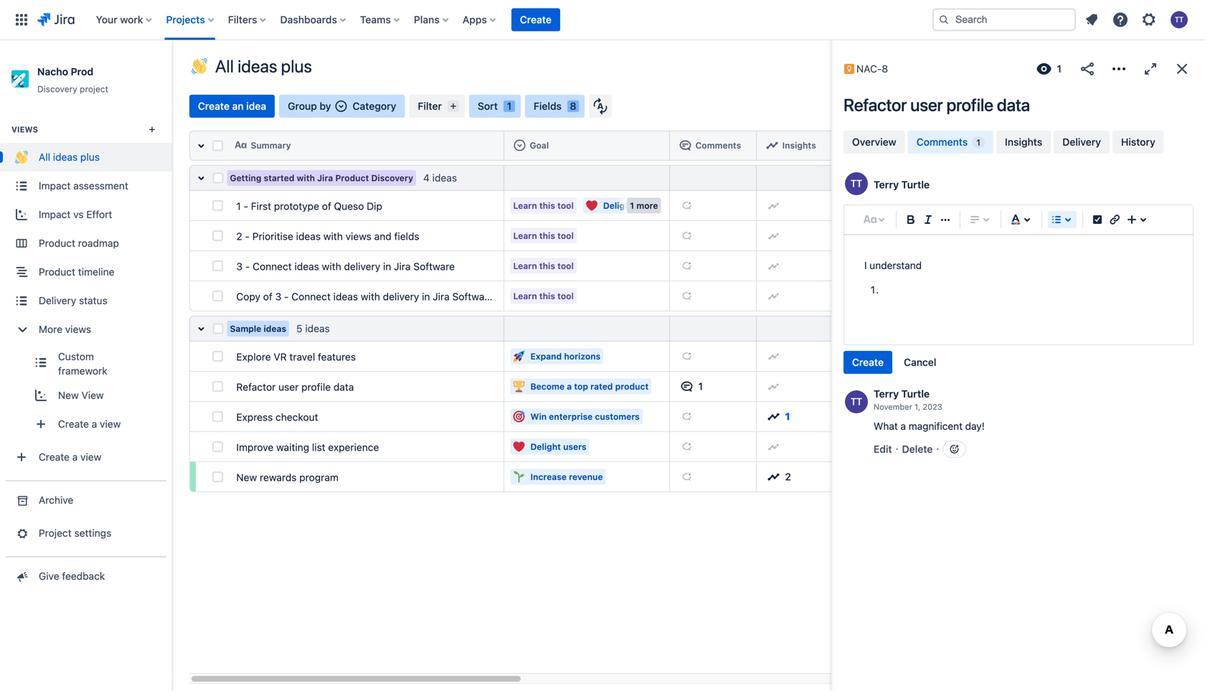 Task type: vqa. For each thing, say whether or not it's contained in the screenshot.
bottommost 'Connect'
yes



Task type: locate. For each thing, give the bounding box(es) containing it.
new rewards program
[[236, 471, 339, 483]]

1 horizontal spatial new
[[236, 471, 257, 483]]

comments image
[[681, 381, 693, 392]]

0 vertical spatial refactor
[[844, 95, 907, 115]]

explore vr travel features
[[236, 351, 356, 363]]

turtle for terry turtle
[[902, 179, 930, 191]]

sample ideas
[[230, 324, 286, 334]]

1 horizontal spatial create button
[[844, 351, 893, 374]]

impact left vs
[[39, 209, 71, 220]]

0 horizontal spatial 8
[[570, 100, 577, 112]]

apps
[[463, 14, 487, 25]]

1 horizontal spatial 1 button
[[763, 405, 829, 428]]

insights left delivery button
[[1005, 136, 1043, 148]]

user
[[911, 95, 943, 115], [279, 381, 299, 393]]

0 vertical spatial turtle
[[902, 179, 930, 191]]

group containing all ideas plus
[[0, 106, 172, 480]]

plus up group
[[281, 56, 312, 76]]

cell
[[505, 131, 670, 161], [670, 131, 757, 161], [757, 131, 835, 161], [505, 165, 670, 191], [505, 165, 670, 191], [670, 165, 757, 191], [670, 165, 757, 191]]

1 vertical spatial all ideas plus
[[39, 151, 100, 163]]

profile
[[947, 95, 994, 115], [302, 381, 331, 393]]

prioritise
[[252, 230, 293, 242]]

0 horizontal spatial ・
[[892, 443, 903, 455]]

product timeline
[[39, 266, 114, 278]]

3 this from the top
[[540, 261, 555, 271]]

turtle for terry turtle november 1, 2023
[[902, 388, 930, 400]]

1 vertical spatial new
[[236, 471, 257, 483]]

revenue
[[569, 472, 603, 482]]

of right copy
[[263, 291, 273, 302]]

delivery inside "link"
[[39, 295, 76, 307]]

1 horizontal spatial delivery
[[1063, 136, 1102, 148]]

0 horizontal spatial all ideas plus
[[39, 151, 100, 163]]

0 vertical spatial all ideas plus
[[215, 56, 312, 76]]

new inside jira product discovery navigation element
[[58, 389, 79, 401]]

overview button
[[844, 131, 905, 154]]

1 horizontal spatial group
[[844, 351, 945, 374]]

:dart: image
[[513, 411, 525, 422], [513, 411, 525, 422]]

comments right comments icon
[[696, 140, 742, 150]]

1 horizontal spatial user
[[911, 95, 943, 115]]

0 vertical spatial in
[[383, 261, 391, 272]]

insights image
[[767, 140, 778, 151]]

sort
[[478, 100, 498, 112]]

learn for copy of 3 - connect ideas with delivery in jira software
[[513, 291, 537, 301]]

view down new view link
[[100, 418, 121, 430]]

1 button
[[676, 375, 751, 398], [763, 405, 829, 428]]

terry inside terry turtle november 1, 2023
[[874, 388, 899, 400]]

delivery left "history"
[[1063, 136, 1102, 148]]

i
[[865, 259, 867, 271]]

- for 3
[[245, 261, 250, 272]]

impact assessment link
[[0, 172, 172, 200]]

create a view
[[58, 418, 121, 430], [39, 451, 101, 463]]

2 ・ from the left
[[933, 443, 943, 455]]

0 horizontal spatial of
[[263, 291, 273, 302]]

create a view button
[[19, 410, 172, 439], [0, 443, 172, 472]]

0 horizontal spatial views
[[65, 323, 91, 335]]

Search field
[[933, 8, 1076, 31]]

search image
[[939, 14, 950, 25]]

a right "what"
[[901, 420, 906, 432]]

delight
[[603, 201, 634, 211], [531, 442, 561, 452]]

delivery inside button
[[1063, 136, 1102, 148]]

0 vertical spatial terry
[[874, 179, 899, 191]]

refactor up express
[[236, 381, 276, 393]]

1 tool from the top
[[558, 201, 574, 211]]

more views
[[39, 323, 91, 335]]

tool
[[558, 201, 574, 211], [558, 231, 574, 241], [558, 261, 574, 271], [558, 291, 574, 301]]

what a magnificent day!
[[874, 420, 985, 432]]

2 inside button
[[785, 471, 792, 483]]

create an idea button
[[189, 95, 275, 118]]

0 horizontal spatial plus
[[80, 151, 100, 163]]

projects
[[166, 14, 205, 25]]

0 horizontal spatial refactor
[[236, 381, 276, 393]]

add image
[[681, 200, 693, 211], [768, 200, 780, 211], [681, 230, 693, 241], [681, 260, 693, 272], [681, 260, 693, 272], [768, 260, 780, 272], [768, 290, 780, 302], [768, 351, 780, 362], [681, 411, 693, 422], [681, 441, 693, 452], [681, 441, 693, 452], [681, 471, 693, 483], [681, 471, 693, 483]]

0 vertical spatial delight
[[603, 201, 634, 211]]

insights right insights image
[[783, 140, 816, 150]]

jira
[[317, 173, 333, 183], [317, 173, 333, 183], [394, 261, 411, 272], [433, 291, 450, 302]]

3 learn this tool from the top
[[513, 261, 574, 271]]

0 vertical spatial create a view button
[[19, 410, 172, 439]]

italic ⌘i image
[[920, 211, 937, 228]]

4 ideas
[[423, 172, 457, 184], [423, 172, 457, 184]]

2 for 2
[[785, 471, 792, 483]]

0 vertical spatial delivery
[[344, 261, 381, 272]]

rated
[[591, 381, 613, 391]]

edit button
[[874, 443, 892, 455]]

1 ・ from the left
[[892, 443, 903, 455]]

idea
[[246, 100, 266, 112]]

1 horizontal spatial views
[[346, 230, 372, 242]]

comments up terry turtle at the top of page
[[917, 136, 968, 148]]

magnificent
[[909, 420, 963, 432]]

1 horizontal spatial plus
[[281, 56, 312, 76]]

history
[[1122, 136, 1156, 148]]

0 horizontal spatial delight users
[[531, 442, 587, 452]]

jira image
[[37, 11, 74, 28], [37, 11, 74, 28]]

1 vertical spatial delivery
[[383, 291, 419, 302]]

create a view for create a view 'dropdown button' within the group
[[58, 418, 121, 430]]

:wave: image
[[192, 58, 207, 74], [192, 58, 207, 74], [15, 151, 28, 164], [15, 151, 28, 164]]

4 learn from the top
[[513, 291, 537, 301]]

views left and
[[346, 230, 372, 242]]

1 horizontal spatial all ideas plus
[[215, 56, 312, 76]]

refactor down "nac-8"
[[844, 95, 907, 115]]

tool for copy of 3 - connect ideas with delivery in jira software
[[558, 291, 574, 301]]

connect down prioritise
[[253, 261, 292, 272]]

- up copy
[[245, 261, 250, 272]]

4 learn this tool from the top
[[513, 291, 574, 301]]

comments image
[[680, 140, 691, 151]]

delivery
[[1063, 136, 1102, 148], [39, 295, 76, 307]]

learn for 2 - prioritise ideas with views and fields
[[513, 231, 537, 241]]

impact for impact vs effort
[[39, 209, 71, 220]]

1 learn from the top
[[513, 201, 537, 211]]

express
[[236, 411, 273, 423]]

- left prioritise
[[245, 230, 250, 242]]

1 vertical spatial delight
[[531, 442, 561, 452]]

1 vertical spatial create a view
[[39, 451, 101, 463]]

delete
[[903, 443, 933, 455]]

settings image
[[1141, 11, 1158, 28]]

1 vertical spatial impact
[[39, 209, 71, 220]]

0 vertical spatial delivery
[[1063, 136, 1102, 148]]

1 horizontal spatial delight users
[[603, 201, 660, 211]]

all up create an idea
[[215, 56, 234, 76]]

1 horizontal spatial delight
[[603, 201, 634, 211]]

group containing create
[[844, 351, 945, 374]]

archive button
[[0, 486, 172, 515]]

appswitcher icon image
[[13, 11, 30, 28]]

new view
[[58, 389, 104, 401]]

your work
[[96, 14, 143, 25]]

software
[[414, 261, 455, 272], [453, 291, 494, 302]]

create button inside primary 'element'
[[512, 8, 560, 31]]

1 horizontal spatial ・
[[933, 443, 943, 455]]

delivery
[[344, 261, 381, 272], [383, 291, 419, 302]]

view up archive button
[[80, 451, 101, 463]]

0 vertical spatial of
[[322, 200, 331, 212]]

3 learn from the top
[[513, 261, 537, 271]]

delivery status
[[39, 295, 108, 307]]

1 vertical spatial plus
[[80, 151, 100, 163]]

comments button
[[676, 134, 751, 157]]

1 vertical spatial of
[[263, 291, 273, 302]]

turtle up 1, at the bottom right
[[902, 388, 930, 400]]

1 vertical spatial views
[[65, 323, 91, 335]]

new for new rewards program
[[236, 471, 257, 483]]

learn this tool for copy of 3 - connect ideas with delivery in jira software
[[513, 291, 574, 301]]

3 right copy
[[275, 291, 282, 302]]

1 impact from the top
[[39, 180, 71, 192]]

1 horizontal spatial of
[[322, 200, 331, 212]]

0 horizontal spatial new
[[58, 389, 79, 401]]

0 vertical spatial new
[[58, 389, 79, 401]]

2 tool from the top
[[558, 231, 574, 241]]

3 up copy
[[236, 261, 243, 272]]

0 horizontal spatial in
[[383, 261, 391, 272]]

your profile and settings image
[[1171, 11, 1188, 28]]

with
[[297, 173, 315, 183], [297, 173, 315, 183], [324, 230, 343, 242], [322, 261, 341, 272], [361, 291, 380, 302]]

1 horizontal spatial comments
[[917, 136, 968, 148]]

fields
[[394, 230, 420, 242]]

banner
[[0, 0, 1206, 40]]

8 inside nac-8 link
[[882, 63, 889, 75]]

copy of 3 - connect ideas with delivery in jira software
[[236, 291, 494, 302]]

delivery down fields
[[383, 291, 419, 302]]

create button right the apps popup button
[[512, 8, 560, 31]]

terry for terry turtle november 1, 2023
[[874, 388, 899, 400]]

2 learn this tool from the top
[[513, 231, 574, 241]]

:heart: image
[[513, 441, 525, 452]]

1 vertical spatial delight users
[[531, 442, 587, 452]]

4 tool from the top
[[558, 291, 574, 301]]

0 horizontal spatial user
[[279, 381, 299, 393]]

0 horizontal spatial comments
[[696, 140, 742, 150]]

2 impact from the top
[[39, 209, 71, 220]]

1 horizontal spatial insights button
[[997, 131, 1051, 154]]

new left view
[[58, 389, 79, 401]]

plans button
[[410, 8, 454, 31]]

create button up november on the right bottom of the page
[[844, 351, 893, 374]]

:rocket: image
[[513, 351, 525, 362], [513, 351, 525, 362]]

primary element
[[9, 0, 921, 40]]

of left queso
[[322, 200, 331, 212]]

project
[[39, 527, 72, 539]]

0 vertical spatial 8
[[882, 63, 889, 75]]

discovery inside nacho prod discovery project
[[37, 84, 77, 94]]

refactor user profile data
[[844, 95, 1030, 115], [236, 381, 354, 393]]

0 vertical spatial all
[[215, 56, 234, 76]]

lists image
[[1048, 211, 1066, 228]]

a down new view link
[[92, 418, 97, 430]]

queso
[[334, 200, 364, 212]]

link image
[[1107, 211, 1124, 228]]

collapse all image
[[193, 137, 210, 154]]

0 vertical spatial delight users
[[603, 201, 660, 211]]

create a view up archive
[[39, 451, 101, 463]]

2 right insights image
[[785, 471, 792, 483]]

give
[[39, 570, 59, 582]]

create left an
[[198, 100, 230, 112]]

1 turtle from the top
[[902, 179, 930, 191]]

this
[[540, 201, 555, 211], [540, 231, 555, 241], [540, 261, 555, 271], [540, 291, 555, 301]]

1 vertical spatial create button
[[844, 351, 893, 374]]

1 horizontal spatial data
[[997, 95, 1030, 115]]

:heart: image
[[586, 200, 598, 211], [586, 200, 598, 211], [513, 441, 525, 452]]

getting
[[230, 173, 262, 183], [230, 173, 262, 183]]

1 horizontal spatial in
[[422, 291, 430, 302]]

0 horizontal spatial profile
[[302, 381, 331, 393]]

connect up 5 ideas
[[292, 291, 331, 302]]

- left first
[[244, 200, 248, 212]]

fields
[[534, 100, 562, 112]]

0 vertical spatial create button
[[512, 8, 560, 31]]

more formatting image
[[937, 211, 954, 228]]

1 vertical spatial terry
[[874, 388, 899, 400]]

1 horizontal spatial 2
[[785, 471, 792, 483]]

1 horizontal spatial all
[[215, 56, 234, 76]]

- right copy
[[284, 291, 289, 302]]

all ideas plus up idea at the left of page
[[215, 56, 312, 76]]

program
[[300, 471, 339, 483]]

create a view button up archive button
[[0, 443, 172, 472]]

view
[[81, 389, 104, 401]]

2 - prioritise ideas with views and fields
[[236, 230, 420, 242]]

0 vertical spatial create a view
[[58, 418, 121, 430]]

0 vertical spatial data
[[997, 95, 1030, 115]]

1 vertical spatial refactor user profile data
[[236, 381, 354, 393]]

1 vertical spatial data
[[334, 381, 354, 393]]

comments inside 'button'
[[696, 140, 742, 150]]

sample
[[230, 324, 261, 334]]

autosave is enabled image
[[594, 98, 608, 115]]

create a view for the bottommost create a view 'dropdown button'
[[39, 451, 101, 463]]

teams
[[360, 14, 391, 25]]

1 vertical spatial software
[[453, 291, 494, 302]]

0 horizontal spatial refactor user profile data
[[236, 381, 354, 393]]

0 horizontal spatial create button
[[512, 8, 560, 31]]

new down improve
[[236, 471, 257, 483]]

create right the apps popup button
[[520, 14, 552, 25]]

a left the top
[[567, 381, 572, 391]]

turtle inside terry turtle november 1, 2023
[[902, 388, 930, 400]]

1 this from the top
[[540, 201, 555, 211]]

0 vertical spatial impact
[[39, 180, 71, 192]]

1 vertical spatial 2
[[785, 471, 792, 483]]

terry down overview button
[[874, 179, 899, 191]]

1 horizontal spatial 8
[[882, 63, 889, 75]]

your work button
[[92, 8, 158, 31]]

project settings
[[39, 527, 111, 539]]

impact up impact vs effort
[[39, 180, 71, 192]]

create inside primary 'element'
[[520, 14, 552, 25]]

Main content area, start typing to enter text. text field
[[865, 257, 1173, 324]]

1 terry from the top
[[874, 179, 899, 191]]

2 learn from the top
[[513, 231, 537, 241]]

tab list
[[843, 129, 1196, 155]]

1 vertical spatial all
[[39, 151, 50, 163]]

insights button
[[997, 131, 1051, 154], [763, 134, 829, 157]]

category
[[353, 100, 396, 112]]

0 horizontal spatial users
[[563, 442, 587, 452]]

create a view button down view
[[19, 410, 172, 439]]

0 horizontal spatial all
[[39, 151, 50, 163]]

-
[[244, 200, 248, 212], [245, 230, 250, 242], [245, 261, 250, 272], [284, 291, 289, 302]]

view
[[100, 418, 121, 430], [80, 451, 101, 463]]

insights
[[1005, 136, 1043, 148], [783, 140, 816, 150]]

2 this from the top
[[540, 231, 555, 241]]

help image
[[1112, 11, 1130, 28]]

1 inside popup button
[[1057, 63, 1062, 75]]

current project sidebar image
[[156, 57, 188, 86]]

2 left prioritise
[[236, 230, 242, 242]]

views up the custom
[[65, 323, 91, 335]]

learn
[[513, 201, 537, 211], [513, 231, 537, 241], [513, 261, 537, 271], [513, 291, 537, 301]]

a
[[567, 381, 572, 391], [92, 418, 97, 430], [901, 420, 906, 432], [72, 451, 78, 463]]

2 turtle from the top
[[902, 388, 930, 400]]

november
[[874, 402, 913, 412]]

all up impact assessment on the left top
[[39, 151, 50, 163]]

0 vertical spatial refactor user profile data
[[844, 95, 1030, 115]]

dashboards
[[280, 14, 337, 25]]

1 horizontal spatial refactor user profile data
[[844, 95, 1030, 115]]

become
[[531, 381, 565, 391]]

delight right :heart: icon
[[531, 442, 561, 452]]

delight left more
[[603, 201, 634, 211]]

learn this tool
[[513, 201, 574, 211], [513, 231, 574, 241], [513, 261, 574, 271], [513, 291, 574, 301]]

turtle up the bold ⌘b icon
[[902, 179, 930, 191]]

add image
[[681, 200, 693, 211], [681, 230, 693, 241], [768, 230, 780, 241], [681, 290, 693, 302], [681, 290, 693, 302], [681, 351, 693, 362], [681, 351, 693, 362], [768, 381, 780, 392], [681, 411, 693, 422], [768, 441, 780, 452]]

3
[[236, 261, 243, 272], [275, 291, 282, 302]]

all ideas plus inside jira product discovery navigation element
[[39, 151, 100, 163]]

discovery
[[37, 84, 77, 94], [371, 173, 413, 183], [371, 173, 413, 183]]

add reaction image
[[949, 443, 960, 455]]

create an idea
[[198, 100, 266, 112]]

0 horizontal spatial delivery
[[39, 295, 76, 307]]

this for 3 - connect ideas with delivery in jira software
[[540, 261, 555, 271]]

all ideas plus up impact assessment on the left top
[[39, 151, 100, 163]]

this for 2 - prioritise ideas with views and fields
[[540, 231, 555, 241]]

delivery up copy of 3 - connect ideas with delivery in jira software
[[344, 261, 381, 272]]

terry
[[874, 179, 899, 191], [874, 388, 899, 400]]

1 horizontal spatial users
[[636, 201, 660, 211]]

all ideas plus
[[215, 56, 312, 76], [39, 151, 100, 163]]

0 vertical spatial 1 button
[[676, 375, 751, 398]]

:seedling: image
[[513, 471, 525, 483]]

delivery for delivery status
[[39, 295, 76, 307]]

4 this from the top
[[540, 291, 555, 301]]

delivery up more
[[39, 295, 76, 307]]

group
[[0, 106, 172, 480], [844, 351, 945, 374]]

terry up november on the right bottom of the page
[[874, 388, 899, 400]]

create a view down view
[[58, 418, 121, 430]]

2 terry from the top
[[874, 388, 899, 400]]

all inside jira product discovery navigation element
[[39, 151, 50, 163]]

3 tool from the top
[[558, 261, 574, 271]]

plus up the 'impact assessment' link
[[80, 151, 100, 163]]

insights image
[[768, 411, 780, 422]]

1 vertical spatial users
[[563, 442, 587, 452]]

0 horizontal spatial 2
[[236, 230, 242, 242]]



Task type: describe. For each thing, give the bounding box(es) containing it.
learn for 3 - connect ideas with delivery in jira software
[[513, 261, 537, 271]]

- for 2
[[245, 230, 250, 242]]

:seedling: image
[[513, 471, 525, 483]]

5 ideas
[[296, 323, 330, 334]]

more image
[[1111, 60, 1128, 78]]

product roadmap link
[[0, 229, 172, 258]]

1 vertical spatial user
[[279, 381, 299, 393]]

your
[[96, 14, 117, 25]]

archive
[[39, 494, 73, 506]]

product
[[615, 381, 649, 391]]

0 vertical spatial user
[[911, 95, 943, 115]]

projects button
[[162, 8, 219, 31]]

feedback image
[[14, 569, 29, 584]]

give feedback
[[39, 570, 105, 582]]

0 vertical spatial views
[[346, 230, 372, 242]]

2 for 2 - prioritise ideas with views and fields
[[236, 230, 242, 242]]

expand image
[[1142, 60, 1160, 78]]

nacho prod discovery project
[[37, 66, 108, 94]]

win
[[531, 412, 547, 422]]

:trophy: image
[[513, 381, 525, 392]]

0 horizontal spatial delivery
[[344, 261, 381, 272]]

new for new view
[[58, 389, 79, 401]]

banner containing your work
[[0, 0, 1206, 40]]

nacho
[[37, 66, 68, 78]]

copy
[[236, 291, 261, 302]]

0 horizontal spatial insights button
[[763, 134, 829, 157]]

1 horizontal spatial refactor
[[844, 95, 907, 115]]

project settings image
[[14, 526, 29, 540]]

- for 1
[[244, 200, 248, 212]]

0 horizontal spatial 1 button
[[676, 375, 751, 398]]

1 vertical spatial view
[[80, 451, 101, 463]]

work
[[120, 14, 143, 25]]

close image
[[1174, 60, 1191, 78]]

a up archive button
[[72, 451, 78, 463]]

2 button
[[763, 465, 829, 488]]

delivery for delivery
[[1063, 136, 1102, 148]]

group by
[[288, 100, 331, 112]]

list
[[312, 441, 326, 453]]

filter
[[418, 100, 442, 112]]

horizons
[[564, 351, 601, 361]]

filters
[[228, 14, 257, 25]]

1 more
[[630, 201, 658, 211]]

what
[[874, 420, 898, 432]]

1 learn this tool from the top
[[513, 201, 574, 211]]

tab list containing overview
[[843, 129, 1196, 155]]

1 vertical spatial refactor
[[236, 381, 276, 393]]

1 vertical spatial 8
[[570, 100, 577, 112]]

0 vertical spatial connect
[[253, 261, 292, 272]]

impact vs effort link
[[0, 200, 172, 229]]

increase revenue
[[531, 472, 603, 482]]

first
[[251, 200, 271, 212]]

delivery button
[[1054, 131, 1110, 154]]

roadmap
[[78, 237, 119, 249]]

more
[[637, 201, 658, 211]]

learn this tool for 3 - connect ideas with delivery in jira software
[[513, 261, 574, 271]]

1 vertical spatial profile
[[302, 381, 331, 393]]

create up archive
[[39, 451, 70, 463]]

goal image
[[514, 140, 526, 151]]

plus inside group
[[80, 151, 100, 163]]

plans
[[414, 14, 440, 25]]

1 vertical spatial connect
[[292, 291, 331, 302]]

expand
[[531, 351, 562, 361]]

customers
[[595, 412, 640, 422]]

1 vertical spatial in
[[422, 291, 430, 302]]

win enterprise customers
[[531, 412, 640, 422]]

bold ⌘b image
[[903, 211, 920, 228]]

nac-8
[[857, 63, 889, 75]]

rewards
[[260, 471, 297, 483]]

feedback
[[62, 570, 105, 582]]

0 vertical spatial users
[[636, 201, 660, 211]]

learn this tool for 2 - prioritise ideas with views and fields
[[513, 231, 574, 241]]

:trophy: image
[[513, 381, 525, 392]]

1,
[[915, 402, 921, 412]]

1 button
[[1034, 57, 1068, 80]]

day!
[[966, 420, 985, 432]]

vs
[[73, 209, 84, 220]]

impact vs effort
[[39, 209, 112, 220]]

travel
[[290, 351, 315, 363]]

create up november on the right bottom of the page
[[853, 356, 884, 368]]

express checkout
[[236, 411, 318, 423]]

create a view button inside group
[[19, 410, 172, 439]]

product timeline link
[[0, 258, 172, 286]]

history button
[[1113, 131, 1165, 154]]

0 vertical spatial software
[[414, 261, 455, 272]]

status
[[79, 295, 108, 307]]

0 horizontal spatial insights
[[783, 140, 816, 150]]

custom framework
[[58, 351, 107, 377]]

top
[[574, 381, 588, 391]]

jira product discovery navigation element
[[0, 40, 172, 691]]

waiting
[[276, 441, 309, 453]]

filters button
[[224, 8, 272, 31]]

features
[[318, 351, 356, 363]]

insights image
[[768, 471, 780, 483]]

1 horizontal spatial profile
[[947, 95, 994, 115]]

new view link
[[19, 381, 172, 410]]

timeline
[[78, 266, 114, 278]]

this for copy of 3 - connect ideas with delivery in jira software
[[540, 291, 555, 301]]

notifications image
[[1084, 11, 1101, 28]]

views inside group
[[65, 323, 91, 335]]

custom
[[58, 351, 94, 363]]

product roadmap
[[39, 237, 119, 249]]

0 horizontal spatial delight
[[531, 442, 561, 452]]

action item image
[[1089, 211, 1107, 228]]

0 horizontal spatial 3
[[236, 261, 243, 272]]

an
[[232, 100, 244, 112]]

0 vertical spatial plus
[[281, 56, 312, 76]]

dashboards button
[[276, 8, 352, 31]]

nac-
[[857, 63, 882, 75]]

assessment
[[73, 180, 128, 192]]

explore
[[236, 351, 271, 363]]

overview
[[853, 136, 897, 148]]

apps button
[[458, 8, 502, 31]]

single select dropdown image
[[336, 100, 347, 112]]

1 horizontal spatial 3
[[275, 291, 282, 302]]

goal button
[[510, 134, 664, 157]]

tool for 2 - prioritise ideas with views and fields
[[558, 231, 574, 241]]

0 vertical spatial view
[[100, 418, 121, 430]]

more
[[39, 323, 62, 335]]

experience
[[328, 441, 379, 453]]

prototype
[[274, 200, 319, 212]]

2023
[[923, 402, 943, 412]]

all ideas plus link
[[0, 143, 172, 172]]

give feedback button
[[0, 562, 172, 591]]

edit
[[874, 443, 892, 455]]

summary
[[251, 140, 291, 150]]

create down new view
[[58, 418, 89, 430]]

filter button
[[409, 95, 465, 118]]

cancel button
[[896, 351, 945, 374]]

impact for impact assessment
[[39, 180, 71, 192]]

vr
[[274, 351, 287, 363]]

1 vertical spatial create a view button
[[0, 443, 172, 472]]

increase
[[531, 472, 567, 482]]

summary image
[[235, 140, 247, 151]]

dip
[[367, 200, 382, 212]]

terry for terry turtle
[[874, 179, 899, 191]]

1 horizontal spatial insights
[[1005, 136, 1043, 148]]

ideas inside jira product discovery navigation element
[[53, 151, 78, 163]]

framework
[[58, 365, 107, 377]]

enterprise
[[549, 412, 593, 422]]

tool for 3 - connect ideas with delivery in jira software
[[558, 261, 574, 271]]

summary button
[[231, 134, 498, 157]]



